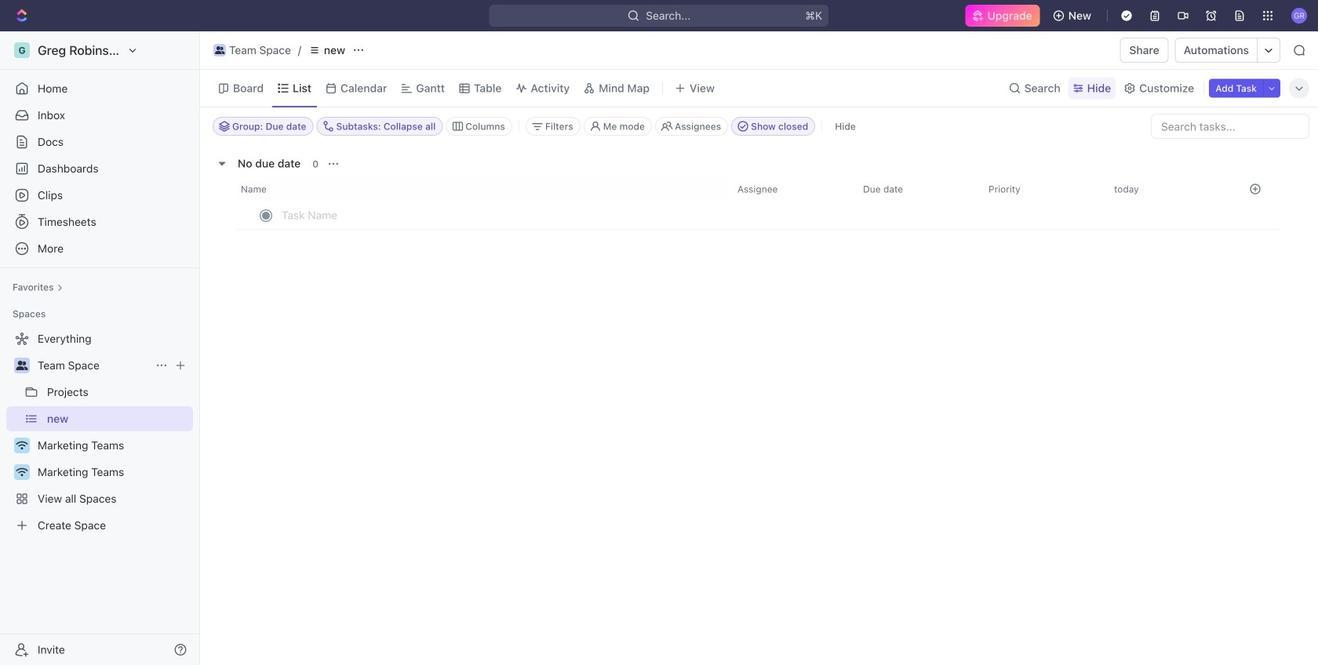 Task type: describe. For each thing, give the bounding box(es) containing it.
1 wifi image from the top
[[16, 441, 28, 451]]

tree inside sidebar navigation
[[6, 327, 193, 539]]

2 wifi image from the top
[[16, 468, 28, 477]]

user group image
[[215, 46, 225, 54]]

sidebar navigation
[[0, 31, 203, 666]]



Task type: vqa. For each thing, say whether or not it's contained in the screenshot.
Task Name text field at the top of the page
yes



Task type: locate. For each thing, give the bounding box(es) containing it.
1 vertical spatial wifi image
[[16, 468, 28, 477]]

Task Name text field
[[282, 203, 740, 228]]

Search tasks... text field
[[1153, 115, 1310, 138]]

0 vertical spatial wifi image
[[16, 441, 28, 451]]

greg robinson's workspace, , element
[[14, 42, 30, 58]]

tree
[[6, 327, 193, 539]]

wifi image
[[16, 441, 28, 451], [16, 468, 28, 477]]

user group image
[[16, 361, 28, 371]]



